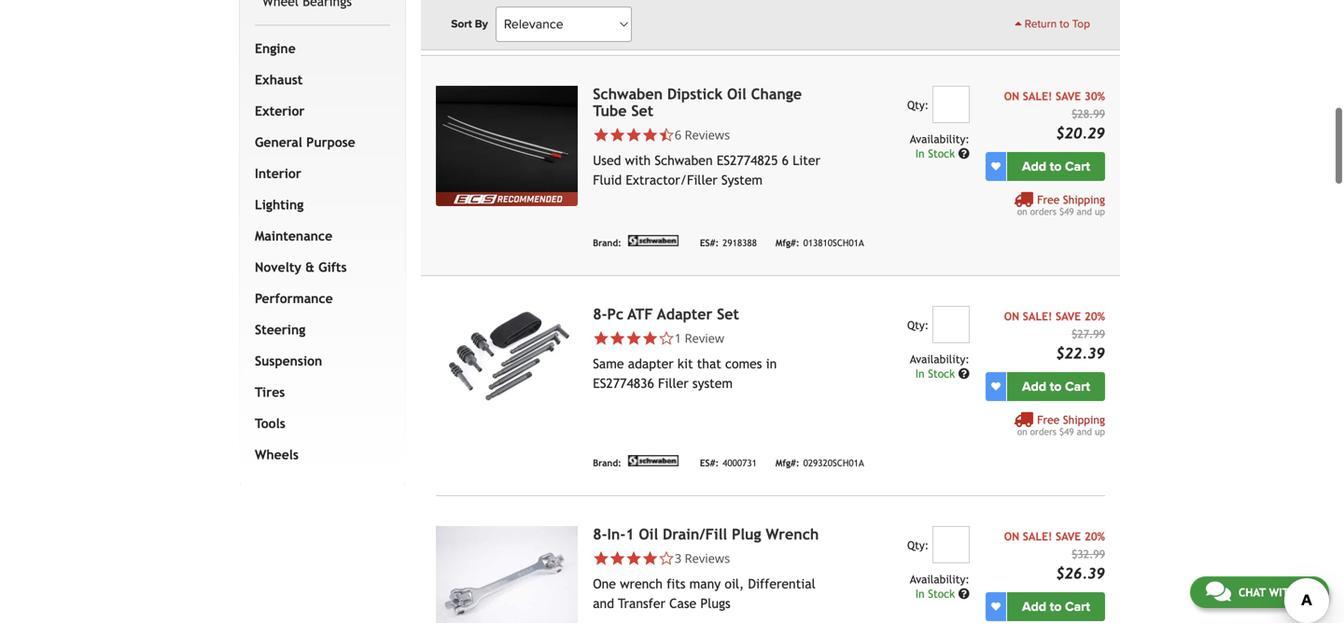 Task type: vqa. For each thing, say whether or not it's contained in the screenshot.
Change's ES#:
yes



Task type: locate. For each thing, give the bounding box(es) containing it.
2 add to cart from the top
[[1023, 379, 1091, 395]]

schwaben dipstick oil change tube set
[[593, 85, 802, 119]]

1 $49 from the top
[[1060, 206, 1075, 217]]

2 on from the top
[[1018, 427, 1028, 437]]

2 sale! from the top
[[1023, 310, 1053, 323]]

and down $22.39
[[1077, 427, 1093, 437]]

plug
[[732, 526, 762, 543]]

1 vertical spatial 1
[[626, 526, 635, 543]]

empty star image down 8-pc atf adapter set "link"
[[659, 330, 675, 347]]

8-
[[593, 306, 607, 323], [593, 526, 607, 543]]

oil inside schwaben dipstick oil change tube set
[[728, 85, 747, 103]]

novelty
[[255, 260, 302, 275]]

2 add to wish list image from the top
[[992, 382, 1001, 392]]

1 add to cart from the top
[[1023, 159, 1091, 174]]

brand: for schwaben
[[593, 238, 622, 248]]

save for $22.39
[[1056, 310, 1082, 323]]

$28.99
[[1072, 107, 1106, 120]]

shipping for $22.39
[[1064, 414, 1106, 427]]

$49 down "$20.29"
[[1060, 206, 1075, 217]]

schwaben - corporate logo image
[[626, 15, 682, 26], [626, 235, 682, 246], [626, 456, 682, 467]]

1 vertical spatial free shipping on orders $49 and up
[[1018, 414, 1106, 437]]

es#: for adapter
[[700, 458, 719, 469]]

with
[[625, 153, 651, 168], [1270, 586, 1297, 600]]

and down "$20.29"
[[1077, 206, 1093, 217]]

0 vertical spatial add
[[1023, 159, 1047, 174]]

2 in from the top
[[916, 367, 925, 380]]

3
[[675, 550, 682, 567]]

20% inside on sale!                         save 20% $27.99 $22.39
[[1085, 310, 1106, 323]]

1 on from the top
[[1005, 89, 1020, 103]]

1 vertical spatial add to cart
[[1023, 379, 1091, 395]]

star image up wrench at the left of the page
[[642, 551, 659, 567]]

save left '30%' at right top
[[1056, 89, 1082, 103]]

0 vertical spatial sale!
[[1023, 89, 1053, 103]]

1 save from the top
[[1056, 89, 1082, 103]]

empty star image
[[659, 330, 675, 347], [659, 551, 675, 567]]

lighting
[[255, 197, 304, 212]]

tools
[[255, 416, 286, 431]]

1 vertical spatial brand:
[[593, 238, 622, 248]]

mfg#:
[[776, 238, 800, 248], [776, 458, 800, 469]]

1 vertical spatial sale!
[[1023, 310, 1053, 323]]

3 sale! from the top
[[1023, 530, 1053, 543]]

orders down "$20.29"
[[1031, 206, 1057, 217]]

es#:
[[700, 238, 719, 248], [700, 458, 719, 469]]

1 empty star image from the top
[[659, 330, 675, 347]]

1 stock from the top
[[928, 147, 956, 160]]

0 vertical spatial empty star image
[[659, 330, 675, 347]]

stock
[[928, 147, 956, 160], [928, 367, 956, 380], [928, 588, 956, 601]]

oil right in- at the left
[[639, 526, 659, 543]]

2 orders from the top
[[1031, 427, 1057, 437]]

to down $26.39
[[1050, 599, 1062, 615]]

shipping down $22.39
[[1064, 414, 1106, 427]]

2 shipping from the top
[[1064, 414, 1106, 427]]

1 vertical spatial qty:
[[908, 319, 929, 332]]

set inside schwaben dipstick oil change tube set
[[632, 102, 654, 119]]

1 vertical spatial 8-
[[593, 526, 607, 543]]

0 vertical spatial add to wish list image
[[992, 162, 1001, 171]]

1 vertical spatial 6
[[782, 153, 789, 168]]

0 vertical spatial on
[[1005, 89, 1020, 103]]

2 vertical spatial star image
[[642, 551, 659, 567]]

2 vertical spatial and
[[593, 597, 615, 611]]

1 add from the top
[[1023, 159, 1047, 174]]

1 brand: from the top
[[593, 17, 622, 28]]

wrench
[[766, 526, 819, 543]]

0 vertical spatial with
[[625, 153, 651, 168]]

mfg#: for 8-pc atf adapter set
[[776, 458, 800, 469]]

0 vertical spatial cart
[[1066, 159, 1091, 174]]

to for $26.39
[[1050, 599, 1062, 615]]

2 cart from the top
[[1066, 379, 1091, 395]]

1 on from the top
[[1018, 206, 1028, 217]]

0 vertical spatial reviews
[[685, 126, 730, 143]]

1 vertical spatial schwaben - corporate logo image
[[626, 235, 682, 246]]

exterior
[[255, 103, 305, 118]]

and inside one wrench fits many oil, differential and transfer case plugs
[[593, 597, 615, 611]]

oil
[[728, 85, 747, 103], [639, 526, 659, 543]]

2 mfg#: from the top
[[776, 458, 800, 469]]

schwaben - corporate logo image for dipstick
[[626, 235, 682, 246]]

steering link
[[251, 315, 387, 346]]

schwaben dipstick oil change tube set link
[[593, 85, 802, 119]]

2 1 review link from the left
[[675, 330, 725, 347]]

on inside on sale!                         save 20% $27.99 $22.39
[[1005, 310, 1020, 323]]

to down $22.39
[[1050, 379, 1062, 395]]

0 horizontal spatial oil
[[639, 526, 659, 543]]

shipping
[[1064, 193, 1106, 206], [1064, 414, 1106, 427]]

1 sale! from the top
[[1023, 89, 1053, 103]]

1 vertical spatial empty star image
[[659, 551, 675, 567]]

20% inside on sale!                         save 20% $32.99 $26.39
[[1085, 530, 1106, 543]]

1 vertical spatial on
[[1005, 310, 1020, 323]]

add to cart button down "$20.29"
[[1008, 152, 1106, 181]]

orders down $22.39
[[1031, 427, 1057, 437]]

on
[[1018, 206, 1028, 217], [1018, 427, 1028, 437]]

return to top link
[[1015, 16, 1091, 33]]

schwaben up extractor/filler
[[655, 153, 713, 168]]

0 horizontal spatial set
[[632, 102, 654, 119]]

caret up image
[[1015, 18, 1022, 29]]

0 vertical spatial add to cart button
[[1008, 152, 1106, 181]]

1 qty: from the top
[[908, 98, 929, 111]]

2 vertical spatial save
[[1056, 530, 1082, 543]]

in
[[916, 147, 925, 160], [916, 367, 925, 380], [916, 588, 925, 601]]

1 vertical spatial es#:
[[700, 458, 719, 469]]

add to cart down "$20.29"
[[1023, 159, 1091, 174]]

add to cart button down $26.39
[[1008, 593, 1106, 622]]

2 qty: from the top
[[908, 319, 929, 332]]

question circle image for $22.39
[[959, 368, 970, 379]]

purpose
[[306, 135, 356, 150]]

set
[[632, 102, 654, 119], [717, 306, 739, 323]]

1 vertical spatial $49
[[1060, 427, 1075, 437]]

1 vertical spatial schwaben
[[655, 153, 713, 168]]

1 add to wish list image from the top
[[992, 162, 1001, 171]]

2 $49 from the top
[[1060, 427, 1075, 437]]

$49
[[1060, 206, 1075, 217], [1060, 427, 1075, 437]]

star image
[[610, 127, 626, 143], [626, 127, 642, 143], [642, 127, 659, 143], [610, 330, 626, 347], [626, 330, 642, 347], [642, 330, 659, 347], [593, 551, 610, 567], [610, 551, 626, 567], [626, 551, 642, 567]]

0 vertical spatial on
[[1018, 206, 1028, 217]]

3 cart from the top
[[1066, 599, 1091, 615]]

add to cart for $22.39
[[1023, 379, 1091, 395]]

qty:
[[908, 98, 929, 111], [908, 319, 929, 332], [908, 539, 929, 552]]

0 horizontal spatial with
[[625, 153, 651, 168]]

1 3 reviews link from the left
[[593, 550, 835, 567]]

2 availability: from the top
[[910, 353, 970, 366]]

1 8- from the top
[[593, 306, 607, 323]]

tube
[[593, 102, 627, 119]]

0 vertical spatial stock
[[928, 147, 956, 160]]

oil,
[[725, 577, 745, 592]]

0 vertical spatial 8-
[[593, 306, 607, 323]]

3 reviews link down 8-in-1 oil drain/fill plug wrench link
[[675, 550, 730, 567]]

1 mfg#: from the top
[[776, 238, 800, 248]]

maintenance link
[[251, 221, 387, 252]]

8- up one
[[593, 526, 607, 543]]

to for $20.29
[[1050, 159, 1062, 174]]

dipstick
[[668, 85, 723, 103]]

sale! for $22.39
[[1023, 310, 1053, 323]]

20% up $27.99
[[1085, 310, 1106, 323]]

qty: for $20.29
[[908, 98, 929, 111]]

1 reviews from the top
[[685, 126, 730, 143]]

0 vertical spatial in stock
[[916, 147, 959, 160]]

8-pc atf adapter set link
[[593, 306, 739, 323]]

0 vertical spatial star image
[[593, 127, 610, 143]]

0 vertical spatial free
[[1038, 193, 1060, 206]]

brand: up tube
[[593, 17, 622, 28]]

2 brand: from the top
[[593, 238, 622, 248]]

schwaben - corporate logo image up dipstick
[[626, 15, 682, 26]]

2 question circle image from the top
[[959, 368, 970, 379]]

shipping down "$20.29"
[[1064, 193, 1106, 206]]

0 vertical spatial up
[[1095, 206, 1106, 217]]

return to top
[[1022, 17, 1091, 31]]

mfg#: left 013810sch01a
[[776, 238, 800, 248]]

availability:
[[910, 132, 970, 145], [910, 353, 970, 366], [910, 573, 970, 586]]

schwaben up the half star icon
[[593, 85, 663, 103]]

reviews down 8-in-1 oil drain/fill plug wrench
[[685, 550, 730, 567]]

save
[[1056, 89, 1082, 103], [1056, 310, 1082, 323], [1056, 530, 1082, 543]]

1 orders from the top
[[1031, 206, 1057, 217]]

3 add from the top
[[1023, 599, 1047, 615]]

interior
[[255, 166, 301, 181]]

2 vertical spatial add to cart button
[[1008, 593, 1106, 622]]

1 vertical spatial free
[[1038, 414, 1060, 427]]

orders
[[1031, 206, 1057, 217], [1031, 427, 1057, 437]]

0 vertical spatial mfg#:
[[776, 238, 800, 248]]

2 vertical spatial in
[[916, 588, 925, 601]]

2 vertical spatial on
[[1005, 530, 1020, 543]]

1 vertical spatial with
[[1270, 586, 1297, 600]]

0 vertical spatial schwaben
[[593, 85, 663, 103]]

8- left the atf
[[593, 306, 607, 323]]

2 vertical spatial availability:
[[910, 573, 970, 586]]

1 horizontal spatial 6
[[782, 153, 789, 168]]

0 vertical spatial oil
[[728, 85, 747, 103]]

1 cart from the top
[[1066, 159, 1091, 174]]

6 down schwaben dipstick oil change tube set link
[[675, 126, 682, 143]]

2 vertical spatial qty:
[[908, 539, 929, 552]]

on for $22.39
[[1018, 427, 1028, 437]]

0 vertical spatial 6
[[675, 126, 682, 143]]

1 add to cart button from the top
[[1008, 152, 1106, 181]]

with right used
[[625, 153, 651, 168]]

brand: down fluid
[[593, 238, 622, 248]]

on for $22.39
[[1005, 310, 1020, 323]]

cart down $26.39
[[1066, 599, 1091, 615]]

$26.39
[[1056, 565, 1106, 583]]

cart down $22.39
[[1066, 379, 1091, 395]]

kit
[[678, 357, 693, 371]]

up down "$20.29"
[[1095, 206, 1106, 217]]

1 vertical spatial and
[[1077, 427, 1093, 437]]

star image down tube
[[593, 127, 610, 143]]

1 vertical spatial star image
[[593, 330, 610, 347]]

maintenance
[[255, 229, 333, 244]]

in stock
[[916, 147, 959, 160], [916, 367, 959, 380], [916, 588, 959, 601]]

0 vertical spatial free shipping on orders $49 and up
[[1018, 193, 1106, 217]]

1 vertical spatial add to wish list image
[[992, 382, 1001, 392]]

1 1 review link from the left
[[593, 330, 835, 347]]

in
[[766, 357, 777, 371]]

1 in from the top
[[916, 147, 925, 160]]

sale! for $20.29
[[1023, 89, 1053, 103]]

0 vertical spatial es#:
[[700, 238, 719, 248]]

orders for $22.39
[[1031, 427, 1057, 437]]

1 vertical spatial up
[[1095, 427, 1106, 437]]

2 vertical spatial add to wish list image
[[992, 603, 1001, 612]]

0 vertical spatial brand:
[[593, 17, 622, 28]]

mfg#: left the 029320sch01a
[[776, 458, 800, 469]]

0 vertical spatial save
[[1056, 89, 1082, 103]]

1 vertical spatial in stock
[[916, 367, 959, 380]]

add to cart
[[1023, 159, 1091, 174], [1023, 379, 1091, 395], [1023, 599, 1091, 615]]

2 on from the top
[[1005, 310, 1020, 323]]

free shipping on orders $49 and up
[[1018, 193, 1106, 217], [1018, 414, 1106, 437]]

1 vertical spatial in
[[916, 367, 925, 380]]

1 vertical spatial 20%
[[1085, 530, 1106, 543]]

3 reviews link
[[593, 550, 835, 567], [675, 550, 730, 567]]

to down "$20.29"
[[1050, 159, 1062, 174]]

reviews down schwaben dipstick oil change tube set
[[685, 126, 730, 143]]

1 horizontal spatial with
[[1270, 586, 1297, 600]]

add for $22.39
[[1023, 379, 1047, 395]]

$32.99
[[1072, 548, 1106, 561]]

save inside "on sale!                         save 30% $28.99 $20.29"
[[1056, 89, 1082, 103]]

schwaben inside schwaben dipstick oil change tube set
[[593, 85, 663, 103]]

2 8- from the top
[[593, 526, 607, 543]]

3 save from the top
[[1056, 530, 1082, 543]]

2 free from the top
[[1038, 414, 1060, 427]]

empty star image for 3 reviews
[[659, 551, 675, 567]]

add down on sale!                         save 20% $27.99 $22.39
[[1023, 379, 1047, 395]]

1 vertical spatial reviews
[[685, 550, 730, 567]]

1 up wrench at the left of the page
[[626, 526, 635, 543]]

add to cart for $20.29
[[1023, 159, 1091, 174]]

star image inside 6 reviews link
[[593, 127, 610, 143]]

2 vertical spatial add
[[1023, 599, 1047, 615]]

gifts
[[319, 260, 347, 275]]

3 schwaben - corporate logo image from the top
[[626, 456, 682, 467]]

1 es#: from the top
[[700, 238, 719, 248]]

3 stock from the top
[[928, 588, 956, 601]]

availability: for $20.29
[[910, 132, 970, 145]]

atf
[[628, 306, 653, 323]]

2 vertical spatial schwaben - corporate logo image
[[626, 456, 682, 467]]

schwaben - corporate logo image down extractor/filler
[[626, 235, 682, 246]]

1 vertical spatial stock
[[928, 367, 956, 380]]

2 up from the top
[[1095, 427, 1106, 437]]

star image down pc
[[610, 330, 626, 347]]

3 add to cart from the top
[[1023, 599, 1091, 615]]

add down on sale!                         save 20% $32.99 $26.39
[[1023, 599, 1047, 615]]

2 free shipping on orders $49 and up from the top
[[1018, 414, 1106, 437]]

0 vertical spatial 20%
[[1085, 310, 1106, 323]]

0 vertical spatial and
[[1077, 206, 1093, 217]]

in stock for $22.39
[[916, 367, 959, 380]]

used
[[593, 153, 621, 168]]

add to wish list image
[[992, 162, 1001, 171], [992, 382, 1001, 392], [992, 603, 1001, 612]]

0 vertical spatial add to cart
[[1023, 159, 1091, 174]]

novelty & gifts link
[[251, 252, 387, 283]]

question circle image
[[959, 148, 970, 159], [959, 368, 970, 379], [959, 589, 970, 600]]

1 vertical spatial shipping
[[1064, 414, 1106, 427]]

0 horizontal spatial 1
[[626, 526, 635, 543]]

1 up from the top
[[1095, 206, 1106, 217]]

2 vertical spatial sale!
[[1023, 530, 1053, 543]]

0 vertical spatial shipping
[[1064, 193, 1106, 206]]

2 vertical spatial brand:
[[593, 458, 622, 469]]

0 vertical spatial question circle image
[[959, 148, 970, 159]]

2 6 reviews link from the left
[[675, 126, 730, 143]]

star image for schwaben dipstick oil change tube set
[[593, 127, 610, 143]]

6 left 'liter'
[[782, 153, 789, 168]]

free
[[1038, 193, 1060, 206], [1038, 414, 1060, 427]]

1 shipping from the top
[[1064, 193, 1106, 206]]

many
[[690, 577, 721, 592]]

es#: left 4000731
[[700, 458, 719, 469]]

2 vertical spatial add to cart
[[1023, 599, 1091, 615]]

0 vertical spatial qty:
[[908, 98, 929, 111]]

transfer
[[618, 597, 666, 611]]

free shipping on orders $49 and up down "$20.29"
[[1018, 193, 1106, 217]]

general purpose
[[255, 135, 356, 150]]

cart down "$20.29"
[[1066, 159, 1091, 174]]

empty star image up the fits on the bottom
[[659, 551, 675, 567]]

2 empty star image from the top
[[659, 551, 675, 567]]

1 vertical spatial availability:
[[910, 353, 970, 366]]

schwaben - corporate logo image left es#: 4000731
[[626, 456, 682, 467]]

sale! inside "on sale!                         save 30% $28.99 $20.29"
[[1023, 89, 1053, 103]]

add to cart down $26.39
[[1023, 599, 1091, 615]]

star image up same
[[593, 330, 610, 347]]

2 save from the top
[[1056, 310, 1082, 323]]

2 vertical spatial question circle image
[[959, 589, 970, 600]]

1 horizontal spatial oil
[[728, 85, 747, 103]]

20% up $32.99
[[1085, 530, 1106, 543]]

up down $22.39
[[1095, 427, 1106, 437]]

0 vertical spatial $49
[[1060, 206, 1075, 217]]

2 in stock from the top
[[916, 367, 959, 380]]

1 vertical spatial question circle image
[[959, 368, 970, 379]]

drain/fill
[[663, 526, 728, 543]]

6 reviews link up used with schwaben es2774825 6 liter fluid extractor/filler system
[[593, 126, 835, 143]]

on sale!                         save 20% $32.99 $26.39
[[1005, 530, 1106, 583]]

1 vertical spatial set
[[717, 306, 739, 323]]

performance link
[[251, 283, 387, 315]]

set up review
[[717, 306, 739, 323]]

1 question circle image from the top
[[959, 148, 970, 159]]

es#: left 2918388
[[700, 238, 719, 248]]

3 brand: from the top
[[593, 458, 622, 469]]

2 stock from the top
[[928, 367, 956, 380]]

add to cart button
[[1008, 152, 1106, 181], [1008, 372, 1106, 401], [1008, 593, 1106, 622]]

qty: for $22.39
[[908, 319, 929, 332]]

on inside "on sale!                         save 30% $28.99 $20.29"
[[1005, 89, 1020, 103]]

1 vertical spatial orders
[[1031, 427, 1057, 437]]

free for $22.39
[[1038, 414, 1060, 427]]

$49 down $22.39
[[1060, 427, 1075, 437]]

with left us
[[1270, 586, 1297, 600]]

1 vertical spatial cart
[[1066, 379, 1091, 395]]

free down "$20.29"
[[1038, 193, 1060, 206]]

1 vertical spatial oil
[[639, 526, 659, 543]]

1 availability: from the top
[[910, 132, 970, 145]]

8-in-1 oil drain/fill plug wrench link
[[593, 526, 819, 543]]

brand:
[[593, 17, 622, 28], [593, 238, 622, 248], [593, 458, 622, 469]]

save up $27.99
[[1056, 310, 1082, 323]]

es#2918388 - 013810sch01a - schwaben dipstick oil change tube set - used with schwaben es2774825 6 liter fluid extractor/filler system - schwaben - audi bmw volkswagen mercedes benz mini porsche image
[[436, 86, 578, 192]]

sale! inside on sale!                         save 20% $27.99 $22.39
[[1023, 310, 1053, 323]]

1 vertical spatial on
[[1018, 427, 1028, 437]]

orders for $20.29
[[1031, 206, 1057, 217]]

2 schwaben - corporate logo image from the top
[[626, 235, 682, 246]]

with for used
[[625, 153, 651, 168]]

2 vertical spatial stock
[[928, 588, 956, 601]]

same adapter kit that comes in es2774836 filler system
[[593, 357, 777, 391]]

save inside on sale!                         save 20% $27.99 $22.39
[[1056, 310, 1082, 323]]

0 vertical spatial in
[[916, 147, 925, 160]]

3 reviews link down 8-in-1 oil drain/fill plug wrench
[[593, 550, 835, 567]]

1 vertical spatial add to cart button
[[1008, 372, 1106, 401]]

3 on from the top
[[1005, 530, 1020, 543]]

None number field
[[933, 86, 970, 123], [933, 306, 970, 343], [933, 527, 970, 564], [933, 86, 970, 123], [933, 306, 970, 343], [933, 527, 970, 564]]

1 free shipping on orders $49 and up from the top
[[1018, 193, 1106, 217]]

2 reviews from the top
[[685, 550, 730, 567]]

6 reviews link down schwaben dipstick oil change tube set
[[675, 126, 730, 143]]

0 vertical spatial schwaben - corporate logo image
[[626, 15, 682, 26]]

1 20% from the top
[[1085, 310, 1106, 323]]

add to cart button for $22.39
[[1008, 372, 1106, 401]]

1 vertical spatial add
[[1023, 379, 1047, 395]]

free shipping on orders $49 and up down $22.39
[[1018, 414, 1106, 437]]

star image down tube
[[610, 127, 626, 143]]

add for $20.29
[[1023, 159, 1047, 174]]

1 down "adapter"
[[675, 330, 682, 347]]

add down "on sale!                         save 30% $28.99 $20.29"
[[1023, 159, 1047, 174]]

oil left change
[[728, 85, 747, 103]]

add to cart button down $22.39
[[1008, 372, 1106, 401]]

tools link
[[251, 408, 387, 440]]

star image
[[593, 127, 610, 143], [593, 330, 610, 347], [642, 551, 659, 567]]

6
[[675, 126, 682, 143], [782, 153, 789, 168]]

1 horizontal spatial 1
[[675, 330, 682, 347]]

and down one
[[593, 597, 615, 611]]

0 vertical spatial orders
[[1031, 206, 1057, 217]]

set right tube
[[632, 102, 654, 119]]

1 in stock from the top
[[916, 147, 959, 160]]

2 add from the top
[[1023, 379, 1047, 395]]

suspension
[[255, 354, 322, 369]]

2 20% from the top
[[1085, 530, 1106, 543]]

star image for 8-pc atf adapter set
[[593, 330, 610, 347]]

save up $32.99
[[1056, 530, 1082, 543]]

with inside used with schwaben es2774825 6 liter fluid extractor/filler system
[[625, 153, 651, 168]]

1 schwaben - corporate logo image from the top
[[626, 15, 682, 26]]

that
[[697, 357, 722, 371]]

2 vertical spatial in stock
[[916, 588, 959, 601]]

availability: for $22.39
[[910, 353, 970, 366]]

2 es#: from the top
[[700, 458, 719, 469]]

1 vertical spatial save
[[1056, 310, 1082, 323]]

empty star image inside 3 reviews link
[[659, 551, 675, 567]]

1 free from the top
[[1038, 193, 1060, 206]]

2 add to cart button from the top
[[1008, 372, 1106, 401]]

0 vertical spatial availability:
[[910, 132, 970, 145]]

0 vertical spatial set
[[632, 102, 654, 119]]

es#: for change
[[700, 238, 719, 248]]

$49 for $22.39
[[1060, 427, 1075, 437]]

brand: up in- at the left
[[593, 458, 622, 469]]

save inside on sale!                         save 20% $32.99 $26.39
[[1056, 530, 1082, 543]]

add to cart down $22.39
[[1023, 379, 1091, 395]]

free down $22.39
[[1038, 414, 1060, 427]]



Task type: describe. For each thing, give the bounding box(es) containing it.
comes
[[726, 357, 762, 371]]

1 horizontal spatial set
[[717, 306, 739, 323]]

chat with us
[[1239, 586, 1314, 600]]

2 3 reviews link from the left
[[675, 550, 730, 567]]

3 availability: from the top
[[910, 573, 970, 586]]

shipping for $20.29
[[1064, 193, 1106, 206]]

8- for 8-in-1 oil drain/fill plug wrench
[[593, 526, 607, 543]]

exterior link
[[251, 96, 387, 127]]

0 horizontal spatial 6
[[675, 126, 682, 143]]

general
[[255, 135, 302, 150]]

free shipping on orders $49 and up for $22.39
[[1018, 414, 1106, 437]]

reviews for 3 reviews
[[685, 550, 730, 567]]

tires
[[255, 385, 285, 400]]

save for $20.29
[[1056, 89, 1082, 103]]

sale! inside on sale!                         save 20% $32.99 $26.39
[[1023, 530, 1053, 543]]

8-in-1 oil drain/fill plug wrench
[[593, 526, 819, 543]]

stock for $22.39
[[928, 367, 956, 380]]

in for $22.39
[[916, 367, 925, 380]]

$27.99
[[1072, 328, 1106, 341]]

on for $20.29
[[1005, 89, 1020, 103]]

2918388
[[723, 238, 757, 248]]

by
[[475, 17, 488, 31]]

on sale!                         save 20% $27.99 $22.39
[[1005, 310, 1106, 362]]

liter
[[793, 153, 821, 168]]

$20.29
[[1056, 124, 1106, 142]]

chat
[[1239, 586, 1266, 600]]

fluid
[[593, 173, 622, 188]]

star image inside 3 reviews link
[[642, 551, 659, 567]]

fits
[[667, 577, 686, 592]]

add to wish list image for $22.39
[[992, 382, 1001, 392]]

lighting link
[[251, 189, 387, 221]]

30%
[[1085, 89, 1106, 103]]

6 reviews
[[675, 126, 730, 143]]

adapter
[[628, 357, 674, 371]]

on sale!                         save 30% $28.99 $20.29
[[1005, 89, 1106, 142]]

pc
[[607, 306, 624, 323]]

029320sch01a
[[804, 458, 865, 469]]

system
[[693, 376, 733, 391]]

3 qty: from the top
[[908, 539, 929, 552]]

exhaust
[[255, 72, 303, 87]]

free shipping on orders $49 and up for $20.29
[[1018, 193, 1106, 217]]

case
[[670, 597, 697, 611]]

general purpose link
[[251, 127, 387, 158]]

stock for $20.29
[[928, 147, 956, 160]]

system
[[722, 173, 763, 188]]

4000731
[[723, 458, 757, 469]]

es#: 4000731
[[700, 458, 757, 469]]

adapter
[[658, 306, 713, 323]]

6 inside used with schwaben es2774825 6 liter fluid extractor/filler system
[[782, 153, 789, 168]]

3 add to cart button from the top
[[1008, 593, 1106, 622]]

in-
[[607, 526, 626, 543]]

es2774825
[[717, 153, 778, 168]]

3 question circle image from the top
[[959, 589, 970, 600]]

plugs
[[701, 597, 731, 611]]

top
[[1073, 17, 1091, 31]]

in stock for $20.29
[[916, 147, 959, 160]]

exhaust link
[[251, 64, 387, 96]]

ecs tuning recommends this product. image
[[436, 192, 578, 206]]

interior link
[[251, 158, 387, 189]]

wrench
[[620, 577, 663, 592]]

3 add to wish list image from the top
[[992, 603, 1001, 612]]

used with schwaben es2774825 6 liter fluid extractor/filler system
[[593, 153, 821, 188]]

filler
[[658, 376, 689, 391]]

differential
[[748, 577, 816, 592]]

return
[[1025, 17, 1057, 31]]

question circle image for $20.29
[[959, 148, 970, 159]]

013810sch01a
[[804, 238, 865, 248]]

star image down in- at the left
[[610, 551, 626, 567]]

same
[[593, 357, 624, 371]]

star image up one
[[593, 551, 610, 567]]

8-pc atf adapter set
[[593, 306, 739, 323]]

up for $20.29
[[1095, 206, 1106, 217]]

extractor/filler
[[626, 173, 718, 188]]

schwaben inside used with schwaben es2774825 6 liter fluid extractor/filler system
[[655, 153, 713, 168]]

and for $20.29
[[1077, 206, 1093, 217]]

es#4000731 - 029320sch01a - 8-pc atf adapter set  - same adapter kit that comes in es2774836 filler system - schwaben - audi bmw volkswagen mercedes benz mini porsche image
[[436, 306, 578, 413]]

wheels link
[[251, 440, 387, 471]]

performance
[[255, 291, 333, 306]]

3 reviews
[[675, 550, 730, 567]]

sort by
[[451, 17, 488, 31]]

star image up 'adapter'
[[642, 330, 659, 347]]

half star image
[[659, 127, 675, 143]]

es#2221248 - w-136pnm - 8-in-1 oil drain/fill plug wrench - one wrench fits many oil, differential and transfer case plugs - schwaben - audi bmw volkswagen mercedes benz image
[[436, 527, 578, 624]]

engine
[[255, 41, 296, 56]]

8- for 8-pc atf adapter set
[[593, 306, 607, 323]]

1 6 reviews link from the left
[[593, 126, 835, 143]]

star image up wrench at the left of the page
[[626, 551, 642, 567]]

us
[[1301, 586, 1314, 600]]

&
[[305, 260, 315, 275]]

schwaben - corporate logo image for pc
[[626, 456, 682, 467]]

mfg#: for schwaben dipstick oil change tube set
[[776, 238, 800, 248]]

1 review
[[675, 330, 725, 347]]

add to cart button for $20.29
[[1008, 152, 1106, 181]]

on for $20.29
[[1018, 206, 1028, 217]]

20% for $22.39
[[1085, 310, 1106, 323]]

mfg#: 013810sch01a
[[776, 238, 865, 248]]

free for $20.29
[[1038, 193, 1060, 206]]

with for chat
[[1270, 586, 1297, 600]]

cart for $20.29
[[1066, 159, 1091, 174]]

es2774836
[[593, 376, 654, 391]]

chat with us link
[[1191, 577, 1330, 609]]

3 in from the top
[[916, 588, 925, 601]]

star image down the atf
[[626, 330, 642, 347]]

engine link
[[251, 33, 387, 64]]

one wrench fits many oil, differential and transfer case plugs
[[593, 577, 816, 611]]

sort
[[451, 17, 472, 31]]

suspension link
[[251, 346, 387, 377]]

star image up extractor/filler
[[642, 127, 659, 143]]

change
[[751, 85, 802, 103]]

reviews for 6 reviews
[[685, 126, 730, 143]]

to left top
[[1060, 17, 1070, 31]]

$49 for $20.29
[[1060, 206, 1075, 217]]

star image left the half star icon
[[626, 127, 642, 143]]

review
[[685, 330, 725, 347]]

empty star image for 1 review
[[659, 330, 675, 347]]

mfg#: 029320sch01a
[[776, 458, 865, 469]]

tires link
[[251, 377, 387, 408]]

steering
[[255, 322, 306, 337]]

to for $22.39
[[1050, 379, 1062, 395]]

cart for $22.39
[[1066, 379, 1091, 395]]

up for $22.39
[[1095, 427, 1106, 437]]

3 in stock from the top
[[916, 588, 959, 601]]

comments image
[[1206, 581, 1232, 603]]

one
[[593, 577, 616, 592]]

and for $22.39
[[1077, 427, 1093, 437]]

0 vertical spatial 1
[[675, 330, 682, 347]]

brand: for 8-
[[593, 458, 622, 469]]

in for $20.29
[[916, 147, 925, 160]]

novelty & gifts
[[255, 260, 347, 275]]

add to wish list image for $20.29
[[992, 162, 1001, 171]]

wheels
[[255, 448, 299, 463]]

20% for $26.39
[[1085, 530, 1106, 543]]

on inside on sale!                         save 20% $32.99 $26.39
[[1005, 530, 1020, 543]]



